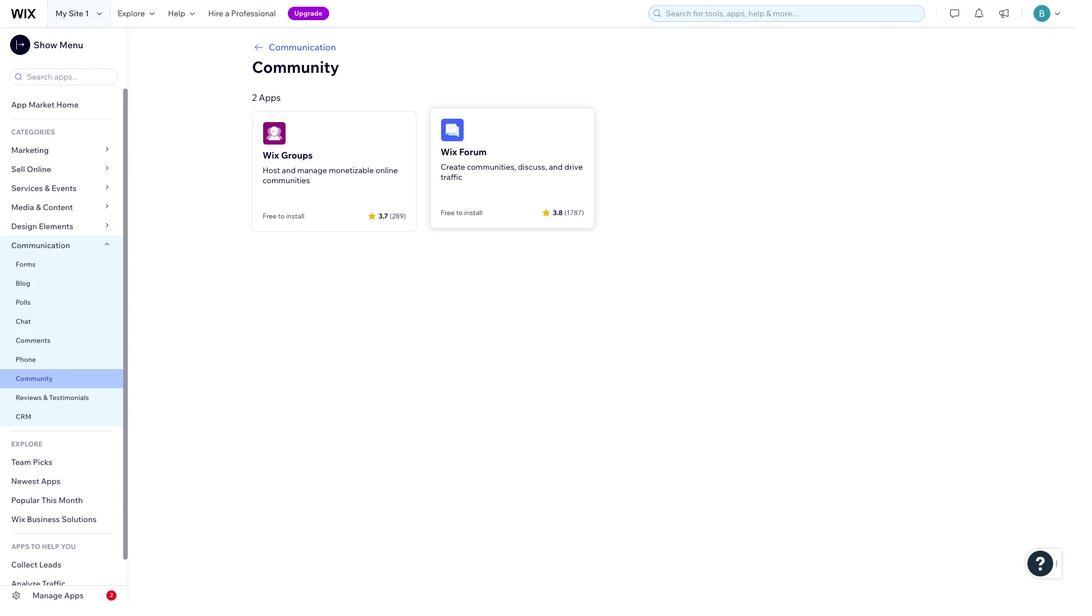 Task type: locate. For each thing, give the bounding box(es) containing it.
month
[[59, 495, 83, 505]]

wix business solutions
[[11, 514, 97, 525]]

1 vertical spatial communication
[[11, 240, 72, 251]]

0 vertical spatial &
[[45, 183, 50, 193]]

1 horizontal spatial wix
[[263, 150, 279, 161]]

wix up host
[[263, 150, 279, 161]]

0 horizontal spatial wix
[[11, 514, 25, 525]]

& right media
[[36, 202, 41, 212]]

market
[[29, 100, 55, 110]]

install down "communities,"
[[465, 208, 483, 217]]

community up reviews
[[16, 374, 53, 383]]

phone
[[16, 355, 36, 364]]

site
[[69, 8, 83, 18]]

apps up this
[[41, 476, 61, 486]]

upgrade
[[295, 9, 323, 17]]

apps up wix groups logo
[[259, 92, 281, 103]]

1 horizontal spatial community
[[252, 57, 340, 77]]

install
[[465, 208, 483, 217], [286, 212, 305, 220]]

explore
[[11, 440, 43, 448]]

1 horizontal spatial communication link
[[252, 40, 952, 54]]

& for events
[[45, 183, 50, 193]]

hire a professional
[[208, 8, 276, 18]]

hire a professional link
[[202, 0, 283, 27]]

wix down popular
[[11, 514, 25, 525]]

content
[[43, 202, 73, 212]]

wix forum logo image
[[441, 118, 465, 142]]

3.7
[[379, 212, 388, 220]]

free to install down the traffic at the top
[[441, 208, 483, 217]]

manage
[[33, 591, 62, 601]]

(1787)
[[565, 208, 585, 217]]

wix for wix forum
[[441, 146, 457, 157]]

analyze
[[11, 579, 40, 589]]

2 horizontal spatial apps
[[259, 92, 281, 103]]

free down the traffic at the top
[[441, 208, 455, 217]]

1 vertical spatial communication link
[[0, 236, 123, 255]]

manage apps
[[33, 591, 84, 601]]

1 horizontal spatial to
[[457, 208, 463, 217]]

free down the communities
[[263, 212, 277, 220]]

home
[[56, 100, 79, 110]]

host
[[263, 165, 280, 175]]

0 horizontal spatial communication
[[11, 240, 72, 251]]

forms link
[[0, 255, 123, 274]]

communities,
[[467, 162, 517, 172]]

and down the groups on the left top of the page
[[282, 165, 296, 175]]

free for wix groups
[[263, 212, 277, 220]]

popular
[[11, 495, 40, 505]]

1 horizontal spatial apps
[[64, 591, 84, 601]]

help
[[42, 542, 59, 551]]

0 horizontal spatial 2
[[110, 592, 113, 599]]

1 vertical spatial community
[[16, 374, 53, 383]]

1 vertical spatial apps
[[41, 476, 61, 486]]

0 horizontal spatial install
[[286, 212, 305, 220]]

comments
[[16, 336, 51, 345]]

wix inside wix forum create communities, discuss, and drive traffic
[[441, 146, 457, 157]]

sell online
[[11, 164, 51, 174]]

to down the traffic at the top
[[457, 208, 463, 217]]

0 horizontal spatial to
[[278, 212, 285, 220]]

3.7 (289)
[[379, 212, 406, 220]]

show menu
[[34, 39, 83, 50]]

communication
[[269, 41, 336, 53], [11, 240, 72, 251]]

1 horizontal spatial install
[[465, 208, 483, 217]]

free to install down the communities
[[263, 212, 305, 220]]

& inside "link"
[[45, 183, 50, 193]]

apps down traffic
[[64, 591, 84, 601]]

2 vertical spatial apps
[[64, 591, 84, 601]]

& left 'events' on the top left
[[45, 183, 50, 193]]

2 inside sidebar element
[[110, 592, 113, 599]]

drive
[[565, 162, 583, 172]]

wix business solutions link
[[0, 510, 123, 529]]

install down the communities
[[286, 212, 305, 220]]

my site 1
[[55, 8, 89, 18]]

reviews & testimonials
[[16, 393, 89, 402]]

3.8 (1787)
[[553, 208, 585, 217]]

0 vertical spatial apps
[[259, 92, 281, 103]]

0 horizontal spatial apps
[[41, 476, 61, 486]]

0 horizontal spatial free to install
[[263, 212, 305, 220]]

0 horizontal spatial communication link
[[0, 236, 123, 255]]

services & events
[[11, 183, 77, 193]]

0 vertical spatial communication
[[269, 41, 336, 53]]

team picks
[[11, 457, 52, 467]]

wix up "create"
[[441, 146, 457, 157]]

communication down upgrade button in the left top of the page
[[269, 41, 336, 53]]

communication down design elements
[[11, 240, 72, 251]]

1 horizontal spatial 2
[[252, 92, 257, 103]]

crm
[[16, 412, 31, 421]]

solutions
[[62, 514, 97, 525]]

1 horizontal spatial free
[[441, 208, 455, 217]]

2 vertical spatial &
[[43, 393, 48, 402]]

community
[[252, 57, 340, 77], [16, 374, 53, 383]]

communities
[[263, 175, 310, 185]]

apps for 2 apps
[[259, 92, 281, 103]]

design elements
[[11, 221, 73, 231]]

apps
[[11, 542, 29, 551]]

forms
[[16, 260, 36, 268]]

1 horizontal spatial free to install
[[441, 208, 483, 217]]

explore
[[118, 8, 145, 18]]

1 vertical spatial 2
[[110, 592, 113, 599]]

1 horizontal spatial and
[[549, 162, 563, 172]]

1 vertical spatial &
[[36, 202, 41, 212]]

manage
[[298, 165, 327, 175]]

0 vertical spatial 2
[[252, 92, 257, 103]]

app market home
[[11, 100, 79, 110]]

and left drive on the right of the page
[[549, 162, 563, 172]]

you
[[61, 542, 76, 551]]

install for forum
[[465, 208, 483, 217]]

0 horizontal spatial free
[[263, 212, 277, 220]]

to
[[31, 542, 40, 551]]

team picks link
[[0, 453, 123, 472]]

groups
[[281, 150, 313, 161]]

&
[[45, 183, 50, 193], [36, 202, 41, 212], [43, 393, 48, 402]]

free to install for forum
[[441, 208, 483, 217]]

0 horizontal spatial and
[[282, 165, 296, 175]]

& for content
[[36, 202, 41, 212]]

wix groups logo image
[[263, 122, 286, 145]]

polls
[[16, 298, 31, 307]]

sell
[[11, 164, 25, 174]]

free
[[441, 208, 455, 217], [263, 212, 277, 220]]

communication link
[[252, 40, 952, 54], [0, 236, 123, 255]]

free to install for groups
[[263, 212, 305, 220]]

app
[[11, 100, 27, 110]]

2 horizontal spatial wix
[[441, 146, 457, 157]]

popular this month link
[[0, 491, 123, 510]]

phone link
[[0, 350, 123, 369]]

and inside wix groups host and manage monetizable online communities
[[282, 165, 296, 175]]

to
[[457, 208, 463, 217], [278, 212, 285, 220]]

& right reviews
[[43, 393, 48, 402]]

leads
[[39, 560, 61, 570]]

community link
[[0, 369, 123, 388]]

community up 2 apps
[[252, 57, 340, 77]]

apps for manage apps
[[64, 591, 84, 601]]

free to install
[[441, 208, 483, 217], [263, 212, 305, 220]]

wix forum create communities, discuss, and drive traffic
[[441, 146, 583, 182]]

traffic
[[42, 579, 65, 589]]

services
[[11, 183, 43, 193]]

apps for newest apps
[[41, 476, 61, 486]]

1 horizontal spatial communication
[[269, 41, 336, 53]]

reviews & testimonials link
[[0, 388, 123, 407]]

1
[[85, 8, 89, 18]]

to down the communities
[[278, 212, 285, 220]]

0 horizontal spatial community
[[16, 374, 53, 383]]

wix inside wix groups host and manage monetizable online communities
[[263, 150, 279, 161]]



Task type: vqa. For each thing, say whether or not it's contained in the screenshot.
products link
no



Task type: describe. For each thing, give the bounding box(es) containing it.
services & events link
[[0, 179, 123, 198]]

picks
[[33, 457, 52, 467]]

events
[[52, 183, 77, 193]]

media
[[11, 202, 34, 212]]

design
[[11, 221, 37, 231]]

monetizable
[[329, 165, 374, 175]]

and inside wix forum create communities, discuss, and drive traffic
[[549, 162, 563, 172]]

help
[[168, 8, 185, 18]]

collect leads link
[[0, 555, 123, 574]]

2 apps
[[252, 92, 281, 103]]

wix groups host and manage monetizable online communities
[[263, 150, 398, 185]]

online
[[27, 164, 51, 174]]

hire
[[208, 8, 223, 18]]

install for groups
[[286, 212, 305, 220]]

design elements link
[[0, 217, 123, 236]]

marketing
[[11, 145, 49, 155]]

collect leads
[[11, 560, 61, 570]]

analyze traffic link
[[0, 574, 123, 593]]

communication inside sidebar element
[[11, 240, 72, 251]]

this
[[41, 495, 57, 505]]

crm link
[[0, 407, 123, 426]]

0 vertical spatial community
[[252, 57, 340, 77]]

discuss,
[[518, 162, 548, 172]]

0 vertical spatial communication link
[[252, 40, 952, 54]]

to for forum
[[457, 208, 463, 217]]

newest
[[11, 476, 39, 486]]

analyze traffic
[[11, 579, 65, 589]]

2 for 2 apps
[[252, 92, 257, 103]]

chat link
[[0, 312, 123, 331]]

3.8
[[553, 208, 563, 217]]

help button
[[161, 0, 202, 27]]

testimonials
[[49, 393, 89, 402]]

upgrade button
[[288, 7, 329, 20]]

traffic
[[441, 172, 463, 182]]

app market home link
[[0, 95, 123, 114]]

professional
[[231, 8, 276, 18]]

business
[[27, 514, 60, 525]]

forum
[[459, 146, 487, 157]]

to for groups
[[278, 212, 285, 220]]

community inside sidebar element
[[16, 374, 53, 383]]

comments link
[[0, 331, 123, 350]]

online
[[376, 165, 398, 175]]

elements
[[39, 221, 73, 231]]

media & content
[[11, 202, 73, 212]]

sidebar element
[[0, 27, 128, 605]]

newest apps
[[11, 476, 61, 486]]

newest apps link
[[0, 472, 123, 491]]

blog link
[[0, 274, 123, 293]]

media & content link
[[0, 198, 123, 217]]

sell online link
[[0, 160, 123, 179]]

apps to help you
[[11, 542, 76, 551]]

reviews
[[16, 393, 42, 402]]

popular this month
[[11, 495, 83, 505]]

menu
[[59, 39, 83, 50]]

Search for tools, apps, help & more... field
[[663, 6, 922, 21]]

free for wix forum
[[441, 208, 455, 217]]

create
[[441, 162, 466, 172]]

team
[[11, 457, 31, 467]]

a
[[225, 8, 230, 18]]

2 for 2
[[110, 592, 113, 599]]

wix for wix groups
[[263, 150, 279, 161]]

wix inside sidebar element
[[11, 514, 25, 525]]

chat
[[16, 317, 31, 326]]

show
[[34, 39, 57, 50]]

my
[[55, 8, 67, 18]]

Search apps... field
[[24, 69, 114, 85]]

& for testimonials
[[43, 393, 48, 402]]

collect
[[11, 560, 37, 570]]

polls link
[[0, 293, 123, 312]]



